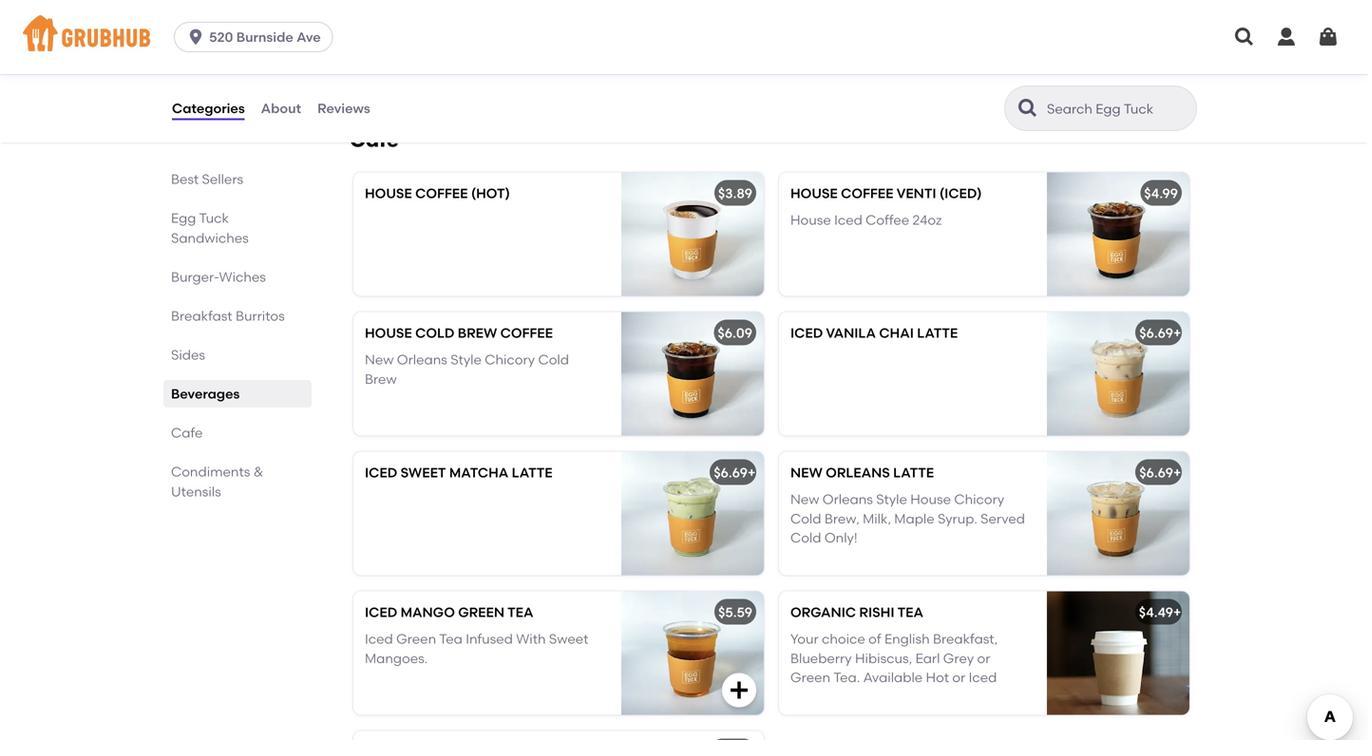 Task type: describe. For each thing, give the bounding box(es) containing it.
$4.49 +
[[1139, 604, 1181, 620]]

house cold brew coffee image
[[621, 312, 764, 435]]

+ for the organic rishi tea image
[[1173, 604, 1181, 620]]

ave
[[297, 29, 321, 45]]

latte for iced vanila chai latte
[[917, 325, 958, 341]]

sweet
[[401, 464, 446, 481]]

+ for "iced sweet matcha latte" image
[[748, 464, 756, 481]]

with
[[516, 631, 546, 647]]

blueberry
[[790, 650, 852, 666]]

svg image inside 520 burnside ave button
[[186, 28, 205, 47]]

house for house cold brew coffee
[[365, 325, 412, 341]]

tea.
[[833, 670, 860, 686]]

egg tuck sandwiches
[[171, 210, 249, 246]]

(iced)
[[940, 185, 982, 201]]

tuck
[[199, 210, 229, 226]]

burger-
[[171, 269, 219, 285]]

house for house coffee venti (iced)
[[790, 185, 838, 201]]

520
[[209, 29, 233, 45]]

orleans for orleans
[[823, 491, 873, 507]]

brew
[[458, 325, 497, 341]]

your
[[790, 631, 819, 647]]

breakfast burritos
[[171, 308, 285, 324]]

svg image for iced mango green tea image
[[728, 679, 751, 701]]

hot
[[926, 670, 949, 686]]

2 horizontal spatial svg image
[[1317, 26, 1340, 48]]

bottled water image
[[621, 0, 764, 89]]

$6.69 for iced vanila chai latte
[[1139, 325, 1173, 341]]

reviews
[[317, 100, 370, 116]]

24oz
[[913, 212, 942, 228]]

new orleans latte
[[790, 464, 934, 481]]

$5.59
[[718, 604, 752, 620]]

available
[[863, 670, 923, 686]]

served
[[981, 511, 1025, 527]]

cold inside new orleans style chicory cold brew
[[538, 352, 569, 368]]

sellers
[[202, 171, 243, 187]]

of
[[868, 631, 881, 647]]

latte for iced sweet matcha latte
[[512, 464, 553, 481]]

choice
[[822, 631, 865, 647]]

vanila
[[826, 325, 876, 341]]

english
[[884, 631, 930, 647]]

house coffee (hot)
[[365, 185, 510, 201]]

coffee for venti
[[841, 185, 894, 201]]

best sellers
[[171, 171, 243, 187]]

hibiscus,
[[855, 650, 912, 666]]

house coffee venti (iced) image
[[1047, 172, 1189, 296]]

new orleans style chicory cold brew
[[365, 352, 569, 387]]

chai
[[879, 325, 914, 341]]

brew,
[[824, 511, 860, 527]]

+ for iced vanila chai latte image
[[1173, 325, 1181, 341]]

2 vertical spatial cold
[[790, 530, 821, 546]]

$3.89
[[718, 185, 752, 201]]

house for house coffee (hot)
[[365, 185, 412, 201]]

house iced coffee 24oz
[[790, 212, 942, 228]]

maple
[[894, 511, 935, 527]]

1 tea from the left
[[507, 604, 533, 620]]

iced for iced vanila chai latte
[[790, 325, 823, 341]]

iced sweet matcha latte
[[365, 464, 553, 481]]

burger-wiches
[[171, 269, 266, 285]]

new for new orleans style house chicory cold brew, milk, maple syrup. served cold only!
[[790, 491, 819, 507]]

1 vertical spatial cafe
[[171, 425, 203, 441]]

iced inside your choice of english breakfast, blueberry hibiscus, earl grey or green tea. available hot or iced
[[969, 670, 997, 686]]

best
[[171, 171, 199, 187]]

organic rishi tea image
[[1047, 591, 1189, 715]]

only!
[[824, 530, 857, 546]]

oragnic art of tea image
[[621, 731, 764, 740]]

categories button
[[171, 74, 246, 143]]

Search Egg Tuck search field
[[1045, 100, 1190, 118]]

style for latte
[[876, 491, 907, 507]]

1 horizontal spatial iced
[[834, 212, 862, 228]]

svg image for bottled water image
[[728, 53, 751, 75]]

categories
[[172, 100, 245, 116]]



Task type: locate. For each thing, give the bounding box(es) containing it.
burnside
[[236, 29, 293, 45]]

2 vertical spatial iced
[[969, 670, 997, 686]]

rishi
[[859, 604, 894, 620]]

latte up maple
[[893, 464, 934, 481]]

new down new
[[790, 491, 819, 507]]

breakfast
[[171, 308, 232, 324]]

green
[[458, 604, 504, 620]]

iced
[[834, 212, 862, 228], [365, 631, 393, 647], [969, 670, 997, 686]]

0 horizontal spatial coffee
[[415, 185, 468, 201]]

wiches
[[219, 269, 266, 285]]

(hot)
[[471, 185, 510, 201]]

tea
[[507, 604, 533, 620], [897, 604, 923, 620]]

1 vertical spatial style
[[876, 491, 907, 507]]

new for new orleans style chicory cold brew
[[365, 352, 394, 368]]

+
[[1173, 325, 1181, 341], [748, 464, 756, 481], [1173, 464, 1181, 481], [1173, 604, 1181, 620]]

egg
[[171, 210, 196, 226]]

syrup.
[[938, 511, 977, 527]]

$4.99
[[1144, 185, 1178, 201]]

breakfast,
[[933, 631, 998, 647]]

520 burnside ave
[[209, 29, 321, 45]]

1 vertical spatial iced
[[365, 464, 397, 481]]

iced up mangoes.
[[365, 631, 393, 647]]

orleans down cold
[[397, 352, 447, 368]]

tea
[[439, 631, 463, 647]]

house up maple
[[910, 491, 951, 507]]

search icon image
[[1017, 97, 1039, 120]]

house coffee (hot) image
[[621, 172, 764, 296]]

1 vertical spatial orleans
[[823, 491, 873, 507]]

reviews button
[[316, 74, 371, 143]]

condiments & utensils
[[171, 464, 263, 500]]

&
[[253, 464, 263, 480]]

mangoes.
[[365, 650, 428, 666]]

orleans inside new orleans style chicory cold brew
[[397, 352, 447, 368]]

520 burnside ave button
[[174, 22, 341, 52]]

venti
[[897, 185, 936, 201]]

style up milk,
[[876, 491, 907, 507]]

iced vanila chai latte image
[[1047, 312, 1189, 435]]

organic
[[790, 604, 856, 620]]

about
[[261, 100, 301, 116]]

$6.09
[[718, 325, 752, 341]]

new inside new orleans style chicory cold brew
[[365, 352, 394, 368]]

new orleans style house chicory cold brew, milk, maple syrup. served cold only!
[[790, 491, 1025, 546]]

0 horizontal spatial green
[[396, 631, 436, 647]]

0 vertical spatial house
[[790, 212, 831, 228]]

2 vertical spatial iced
[[365, 604, 397, 620]]

chicory inside new orleans style house chicory cold brew, milk, maple syrup. served cold only!
[[954, 491, 1004, 507]]

iced vanila chai latte
[[790, 325, 958, 341]]

green inside your choice of english breakfast, blueberry hibiscus, earl grey or green tea. available hot or iced
[[790, 670, 830, 686]]

iced sweet matcha latte image
[[621, 452, 764, 575]]

0 vertical spatial chicory
[[485, 352, 535, 368]]

coffee
[[866, 212, 909, 228]]

coffee for (hot)
[[415, 185, 468, 201]]

style down house cold brew coffee
[[451, 352, 482, 368]]

0 vertical spatial style
[[451, 352, 482, 368]]

green
[[396, 631, 436, 647], [790, 670, 830, 686]]

svg image
[[1275, 26, 1298, 48], [1317, 26, 1340, 48], [186, 28, 205, 47]]

latte right chai
[[917, 325, 958, 341]]

cold
[[415, 325, 454, 341]]

earl
[[915, 650, 940, 666]]

coffee left (hot)
[[415, 185, 468, 201]]

iced left sweet
[[365, 464, 397, 481]]

cafe
[[350, 128, 399, 152], [171, 425, 203, 441]]

1 horizontal spatial orleans
[[823, 491, 873, 507]]

0 vertical spatial cold
[[538, 352, 569, 368]]

iced left coffee
[[834, 212, 862, 228]]

organic rishi tea
[[790, 604, 923, 620]]

latte right matcha
[[512, 464, 553, 481]]

0 vertical spatial cafe
[[350, 128, 399, 152]]

2 horizontal spatial coffee
[[841, 185, 894, 201]]

1 horizontal spatial svg image
[[1275, 26, 1298, 48]]

latte
[[917, 325, 958, 341], [512, 464, 553, 481], [893, 464, 934, 481]]

1 vertical spatial or
[[952, 670, 966, 686]]

infused
[[466, 631, 513, 647]]

1 horizontal spatial house
[[910, 491, 951, 507]]

house coffee venti (iced)
[[790, 185, 982, 201]]

iced down grey
[[969, 670, 997, 686]]

orleans inside new orleans style house chicory cold brew, milk, maple syrup. served cold only!
[[823, 491, 873, 507]]

sweet
[[549, 631, 589, 647]]

house inside new orleans style house chicory cold brew, milk, maple syrup. served cold only!
[[910, 491, 951, 507]]

style inside new orleans style chicory cold brew
[[451, 352, 482, 368]]

1 horizontal spatial coffee
[[500, 325, 553, 341]]

chicory
[[485, 352, 535, 368], [954, 491, 1004, 507]]

0 vertical spatial svg image
[[1233, 26, 1256, 48]]

chicory down brew
[[485, 352, 535, 368]]

iced green tea infused with sweet mangoes.
[[365, 631, 589, 666]]

sides
[[171, 347, 205, 363]]

cafe down beverages at the bottom
[[171, 425, 203, 441]]

2 tea from the left
[[897, 604, 923, 620]]

+ for new orleans latte image
[[1173, 464, 1181, 481]]

chicory inside new orleans style chicory cold brew
[[485, 352, 535, 368]]

$4.49
[[1139, 604, 1173, 620]]

orleans for cold
[[397, 352, 447, 368]]

cafe down reviews
[[350, 128, 399, 152]]

0 horizontal spatial or
[[952, 670, 966, 686]]

green up mangoes.
[[396, 631, 436, 647]]

new orleans latte image
[[1047, 452, 1189, 575]]

iced left mango
[[365, 604, 397, 620]]

green down blueberry
[[790, 670, 830, 686]]

0 horizontal spatial orleans
[[397, 352, 447, 368]]

green inside iced green tea infused with sweet mangoes.
[[396, 631, 436, 647]]

0 horizontal spatial svg image
[[186, 28, 205, 47]]

0 horizontal spatial style
[[451, 352, 482, 368]]

iced for iced mango green tea
[[365, 604, 397, 620]]

matcha
[[449, 464, 509, 481]]

new up brew at the left
[[365, 352, 394, 368]]

or right grey
[[977, 650, 990, 666]]

0 horizontal spatial chicory
[[485, 352, 535, 368]]

1 vertical spatial svg image
[[728, 53, 751, 75]]

1 horizontal spatial chicory
[[954, 491, 1004, 507]]

1 horizontal spatial new
[[790, 491, 819, 507]]

coffee right brew
[[500, 325, 553, 341]]

tea up english
[[897, 604, 923, 620]]

house
[[365, 185, 412, 201], [790, 185, 838, 201], [365, 325, 412, 341]]

style inside new orleans style house chicory cold brew, milk, maple syrup. served cold only!
[[876, 491, 907, 507]]

new inside new orleans style house chicory cold brew, milk, maple syrup. served cold only!
[[790, 491, 819, 507]]

1 horizontal spatial or
[[977, 650, 990, 666]]

or down grey
[[952, 670, 966, 686]]

$6.69 +
[[1139, 325, 1181, 341], [714, 464, 756, 481], [1139, 464, 1181, 481]]

1 vertical spatial cold
[[790, 511, 821, 527]]

0 vertical spatial iced
[[834, 212, 862, 228]]

about button
[[260, 74, 302, 143]]

tea up with
[[507, 604, 533, 620]]

style
[[451, 352, 482, 368], [876, 491, 907, 507]]

0 horizontal spatial cafe
[[171, 425, 203, 441]]

2 horizontal spatial iced
[[969, 670, 997, 686]]

0 horizontal spatial iced
[[365, 631, 393, 647]]

iced mango green tea
[[365, 604, 533, 620]]

1 horizontal spatial cafe
[[350, 128, 399, 152]]

0 vertical spatial new
[[365, 352, 394, 368]]

beverages
[[171, 386, 240, 402]]

0 horizontal spatial new
[[365, 352, 394, 368]]

iced mango green tea image
[[621, 591, 764, 715]]

1 vertical spatial iced
[[365, 631, 393, 647]]

0 vertical spatial orleans
[[397, 352, 447, 368]]

coffee
[[415, 185, 468, 201], [841, 185, 894, 201], [500, 325, 553, 341]]

orleans up brew,
[[823, 491, 873, 507]]

house
[[790, 212, 831, 228], [910, 491, 951, 507]]

1 horizontal spatial green
[[790, 670, 830, 686]]

$6.69 + for iced vanila chai latte
[[1139, 325, 1181, 341]]

house left coffee
[[790, 212, 831, 228]]

orleans
[[826, 464, 890, 481]]

style for brew
[[451, 352, 482, 368]]

svg image inside the "main navigation" navigation
[[1233, 26, 1256, 48]]

new
[[365, 352, 394, 368], [790, 491, 819, 507]]

0 vertical spatial green
[[396, 631, 436, 647]]

svg image
[[1233, 26, 1256, 48], [728, 53, 751, 75], [728, 679, 751, 701]]

iced for iced sweet matcha latte
[[365, 464, 397, 481]]

1 horizontal spatial tea
[[897, 604, 923, 620]]

cold
[[538, 352, 569, 368], [790, 511, 821, 527], [790, 530, 821, 546]]

or
[[977, 650, 990, 666], [952, 670, 966, 686]]

1 horizontal spatial style
[[876, 491, 907, 507]]

iced inside iced green tea infused with sweet mangoes.
[[365, 631, 393, 647]]

condiments
[[171, 464, 250, 480]]

grey
[[943, 650, 974, 666]]

0 vertical spatial or
[[977, 650, 990, 666]]

utensils
[[171, 484, 221, 500]]

0 vertical spatial iced
[[790, 325, 823, 341]]

1 vertical spatial chicory
[[954, 491, 1004, 507]]

iced
[[790, 325, 823, 341], [365, 464, 397, 481], [365, 604, 397, 620]]

1 vertical spatial new
[[790, 491, 819, 507]]

1 vertical spatial green
[[790, 670, 830, 686]]

main navigation navigation
[[0, 0, 1368, 74]]

2 vertical spatial svg image
[[728, 679, 751, 701]]

new
[[790, 464, 823, 481]]

iced left vanila
[[790, 325, 823, 341]]

house cold brew coffee
[[365, 325, 553, 341]]

burritos
[[236, 308, 285, 324]]

$6.69 + for iced sweet matcha latte
[[714, 464, 756, 481]]

$6.69 for iced sweet matcha latte
[[714, 464, 748, 481]]

milk,
[[863, 511, 891, 527]]

0 horizontal spatial tea
[[507, 604, 533, 620]]

brew
[[365, 371, 397, 387]]

$6.69
[[1139, 325, 1173, 341], [714, 464, 748, 481], [1139, 464, 1173, 481]]

1 vertical spatial house
[[910, 491, 951, 507]]

coffee up house iced coffee 24oz in the top of the page
[[841, 185, 894, 201]]

chicory up 'syrup.'
[[954, 491, 1004, 507]]

0 horizontal spatial house
[[790, 212, 831, 228]]

your choice of english breakfast, blueberry hibiscus, earl grey or green tea. available hot or iced
[[790, 631, 998, 686]]

sandwiches
[[171, 230, 249, 246]]

mango
[[401, 604, 455, 620]]



Task type: vqa. For each thing, say whether or not it's contained in the screenshot.
New Orleans Style House Chicory Cold Brew, Milk, Maple Syrup. Served Cold Only!'s New
yes



